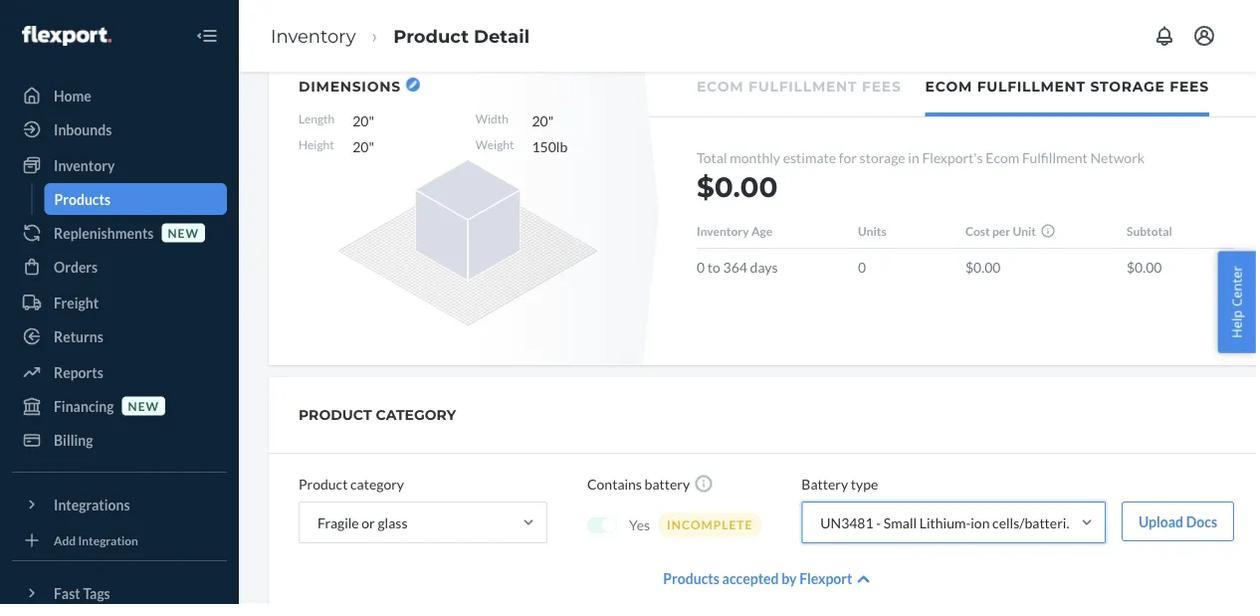 Task type: locate. For each thing, give the bounding box(es) containing it.
fulfillment left storage
[[977, 78, 1086, 95]]

pencil alt image
[[409, 81, 417, 89]]

2 or from the left
[[1169, 514, 1182, 531]]

orders link
[[12, 251, 227, 283]]

type
[[851, 475, 878, 492]]

$0.00 down monthly
[[697, 170, 778, 204]]

0 left to
[[697, 258, 705, 275]]

fulfillment inside tab
[[977, 78, 1086, 95]]

0 down units
[[858, 258, 866, 275]]

new down products link
[[168, 225, 199, 240]]

0 horizontal spatial 0
[[697, 258, 705, 275]]

ecom
[[697, 78, 744, 95], [925, 78, 973, 95], [986, 149, 1020, 166]]

1 vertical spatial new
[[128, 399, 159, 413]]

0 horizontal spatial ecom
[[697, 78, 744, 95]]

"packed
[[1083, 514, 1131, 531]]

0 vertical spatial 20 "
[[353, 112, 374, 129]]

lithium-
[[920, 514, 971, 531]]

contains
[[587, 475, 642, 492]]

0 horizontal spatial $0.00
[[697, 170, 778, 204]]

20 "
[[353, 112, 374, 129], [353, 138, 374, 155]]

new
[[168, 225, 199, 240], [128, 399, 159, 413]]

2 horizontal spatial ecom
[[986, 149, 1020, 166]]

ecom right "flexport's"
[[986, 149, 1020, 166]]

20 " down dimensions
[[353, 112, 374, 129]]

1 vertical spatial product
[[299, 475, 348, 492]]

product up fragile
[[299, 475, 348, 492]]

0 vertical spatial inventory
[[271, 25, 356, 47]]

20 down dimensions
[[353, 112, 369, 129]]

0 horizontal spatial or
[[362, 514, 375, 531]]

reports
[[54, 364, 103, 381]]

1 20 " from the top
[[353, 112, 374, 129]]

fulfillment up estimate
[[749, 78, 858, 95]]

20
[[353, 112, 369, 129], [532, 112, 548, 129], [353, 138, 369, 155]]

$0.00 down cost
[[966, 258, 1001, 275]]

0 vertical spatial new
[[168, 225, 199, 240]]

returns link
[[12, 321, 227, 352]]

1 vertical spatial 20 "
[[353, 138, 374, 155]]

or left glass
[[362, 514, 375, 531]]

monthly
[[730, 149, 781, 166]]

" right height
[[369, 138, 374, 155]]

home link
[[12, 80, 227, 112]]

fragile or glass
[[318, 514, 408, 531]]

" down dimensions
[[369, 112, 374, 129]]

new down reports link
[[128, 399, 159, 413]]

products for products
[[54, 191, 111, 208]]

height
[[299, 137, 334, 152]]

inventory inside the 'breadcrumbs' navigation
[[271, 25, 356, 47]]

ecom inside tab
[[925, 78, 973, 95]]

new for replenishments
[[168, 225, 199, 240]]

help
[[1228, 310, 1246, 338]]

1 horizontal spatial 0
[[858, 258, 866, 275]]

1 horizontal spatial inventory
[[271, 25, 356, 47]]

total
[[697, 149, 727, 166]]

integrations button
[[12, 489, 227, 521]]

products link
[[44, 183, 227, 215]]

0 horizontal spatial inventory link
[[12, 149, 227, 181]]

add integration link
[[12, 529, 227, 553]]

battery type
[[802, 475, 878, 492]]

1 horizontal spatial inventory link
[[271, 25, 356, 47]]

0 horizontal spatial fees
[[862, 78, 902, 95]]

1 horizontal spatial new
[[168, 225, 199, 240]]

or
[[362, 514, 375, 531], [1169, 514, 1182, 531]]

fulfillment
[[749, 78, 858, 95], [977, 78, 1086, 95], [1022, 149, 1088, 166]]

product for product category
[[299, 475, 348, 492]]

to
[[708, 258, 721, 275]]

1 vertical spatial inventory link
[[12, 149, 227, 181]]

products down incomplete
[[663, 570, 720, 587]]

1 0 from the left
[[697, 258, 705, 275]]

fast tags
[[54, 585, 110, 602]]

2 horizontal spatial inventory
[[697, 224, 749, 238]]

replenishments
[[54, 225, 154, 241]]

unit
[[1013, 224, 1036, 238]]

products up replenishments
[[54, 191, 111, 208]]

reports link
[[12, 356, 227, 388]]

product up pencil alt icon
[[393, 25, 469, 47]]

1 horizontal spatial $0.00
[[966, 258, 1001, 275]]

weight
[[476, 137, 514, 152]]

ecom inside tab
[[697, 78, 744, 95]]

cost per unit
[[966, 224, 1036, 238]]

tab list
[[649, 58, 1256, 117]]

$0.00 down subtotal
[[1127, 258, 1162, 275]]

integration
[[78, 533, 138, 548]]

"
[[369, 112, 374, 129], [548, 112, 554, 129], [369, 138, 374, 155]]

1 horizontal spatial fees
[[1170, 78, 1209, 95]]

inventory for inventory age
[[697, 224, 749, 238]]

ecom up "flexport's"
[[925, 78, 973, 95]]

help center button
[[1218, 251, 1256, 353]]

product detail link
[[393, 25, 530, 47]]

0 vertical spatial product
[[393, 25, 469, 47]]

category
[[376, 407, 456, 424]]

fulfillment inside tab
[[749, 78, 858, 95]]

20 up 150
[[532, 112, 548, 129]]

fees inside tab
[[862, 78, 902, 95]]

products for products accepted by flexport
[[663, 570, 720, 587]]

upload docs button
[[1122, 502, 1235, 542]]

glass
[[378, 514, 408, 531]]

1 horizontal spatial ecom
[[925, 78, 973, 95]]

0 horizontal spatial product
[[299, 475, 348, 492]]

dimensions
[[299, 78, 401, 95]]

0 to 364 days
[[697, 258, 778, 275]]

or right with"
[[1169, 514, 1182, 531]]

flexport logo image
[[22, 26, 111, 46]]

inventory link down the inbounds link at the top
[[12, 149, 227, 181]]

2 fees from the left
[[1170, 78, 1209, 95]]

ecom for ecom fulfillment storage fees
[[925, 78, 973, 95]]

2 0 from the left
[[858, 258, 866, 275]]

product
[[393, 25, 469, 47], [299, 475, 348, 492]]

ecom up total
[[697, 78, 744, 95]]

inventory
[[271, 25, 356, 47], [54, 157, 115, 174], [697, 224, 749, 238]]

days
[[750, 258, 778, 275]]

20 " right height
[[353, 138, 374, 155]]

0 horizontal spatial products
[[54, 191, 111, 208]]

1 horizontal spatial or
[[1169, 514, 1182, 531]]

inventory link
[[271, 25, 356, 47], [12, 149, 227, 181]]

0 horizontal spatial inventory
[[54, 157, 115, 174]]

1 horizontal spatial products
[[663, 570, 720, 587]]

freight link
[[12, 287, 227, 319]]

150
[[532, 138, 556, 155]]

estimate
[[783, 149, 836, 166]]

1 fees from the left
[[862, 78, 902, 95]]

1 vertical spatial products
[[663, 570, 720, 587]]

" up 150 lb
[[548, 112, 554, 129]]

inventory up dimensions
[[271, 25, 356, 47]]

$0.00 inside total monthly estimate for storage in flexport's ecom fulfillment network $0.00
[[697, 170, 778, 204]]

product inside the 'breadcrumbs' navigation
[[393, 25, 469, 47]]

breadcrumbs navigation
[[255, 7, 546, 65]]

1 horizontal spatial product
[[393, 25, 469, 47]]

i
[[1253, 514, 1256, 531]]

inbounds link
[[12, 113, 227, 145]]

$0.00
[[697, 170, 778, 204], [966, 258, 1001, 275], [1127, 258, 1162, 275]]

inventory down inbounds
[[54, 157, 115, 174]]

fulfillment left network
[[1022, 149, 1088, 166]]

inventory link up dimensions
[[271, 25, 356, 47]]

fees down 'open account menu' icon
[[1170, 78, 1209, 95]]

20 right height
[[353, 138, 369, 155]]

2 vertical spatial inventory
[[697, 224, 749, 238]]

products
[[54, 191, 111, 208], [663, 570, 720, 587]]

0
[[697, 258, 705, 275], [858, 258, 866, 275]]

0 vertical spatial products
[[54, 191, 111, 208]]

ecom for ecom fulfillment fees
[[697, 78, 744, 95]]

storage
[[860, 149, 906, 166]]

fees up storage
[[862, 78, 902, 95]]

fees inside tab
[[1170, 78, 1209, 95]]

battery
[[802, 475, 848, 492]]

inventory up to
[[697, 224, 749, 238]]

0 horizontal spatial new
[[128, 399, 159, 413]]

fulfillment for storage
[[977, 78, 1086, 95]]



Task type: vqa. For each thing, say whether or not it's contained in the screenshot.
the left Connect
no



Task type: describe. For each thing, give the bounding box(es) containing it.
inbounds
[[54, 121, 112, 138]]

1 vertical spatial inventory
[[54, 157, 115, 174]]

0 vertical spatial inventory link
[[271, 25, 356, 47]]

ecom fulfillment storage fees tab
[[925, 58, 1209, 116]]

detail
[[474, 25, 530, 47]]

cells/batteries
[[993, 514, 1080, 531]]

financing
[[54, 398, 114, 415]]

fragile
[[318, 514, 359, 531]]

un3481 - small lithium-ion cells/batteries "packed with" or "contained i
[[821, 514, 1256, 531]]

"contained
[[1185, 514, 1251, 531]]

-
[[876, 514, 881, 531]]

ion
[[971, 514, 990, 531]]

integrations
[[54, 496, 130, 513]]

lb
[[556, 138, 568, 155]]

center
[[1228, 266, 1246, 307]]

fulfillment for fees
[[749, 78, 858, 95]]

in
[[908, 149, 920, 166]]

orders
[[54, 258, 98, 275]]

add
[[54, 533, 76, 548]]

network
[[1091, 149, 1145, 166]]

units
[[858, 224, 887, 238]]

for
[[839, 149, 857, 166]]

ecom fulfillment storage fees
[[925, 78, 1209, 95]]

fast
[[54, 585, 80, 602]]

total monthly estimate for storage in flexport's ecom fulfillment network $0.00
[[697, 149, 1145, 204]]

150 lb
[[532, 138, 568, 155]]

product category
[[299, 475, 404, 492]]

subtotal
[[1127, 224, 1173, 238]]

by
[[782, 570, 797, 587]]

storage
[[1091, 78, 1166, 95]]

new for financing
[[128, 399, 159, 413]]

product category
[[299, 407, 456, 424]]

yes
[[629, 517, 650, 534]]

upload docs
[[1139, 513, 1218, 530]]

help center
[[1228, 266, 1246, 338]]

battery
[[645, 475, 690, 492]]

ecom fulfillment fees tab
[[697, 58, 902, 113]]

contains battery
[[587, 475, 690, 492]]

fulfillment inside total monthly estimate for storage in flexport's ecom fulfillment network $0.00
[[1022, 149, 1088, 166]]

tags
[[83, 585, 110, 602]]

age
[[752, 224, 773, 238]]

364
[[723, 258, 748, 275]]

product for product detail
[[393, 25, 469, 47]]

cost
[[966, 224, 990, 238]]

0 for 0
[[858, 258, 866, 275]]

flexport
[[800, 570, 853, 587]]

upload
[[1139, 513, 1184, 530]]

inventory age
[[697, 224, 773, 238]]

incomplete
[[667, 518, 753, 532]]

product detail
[[393, 25, 530, 47]]

0 for 0 to 364 days
[[697, 258, 705, 275]]

billing
[[54, 432, 93, 449]]

products accepted by flexport
[[663, 570, 853, 587]]

fast tags button
[[12, 577, 227, 604]]

per
[[993, 224, 1011, 238]]

" inside 20 " height
[[548, 112, 554, 129]]

product
[[299, 407, 372, 424]]

length
[[299, 112, 335, 126]]

2 20 " from the top
[[353, 138, 374, 155]]

add integration
[[54, 533, 138, 548]]

open account menu image
[[1193, 24, 1217, 48]]

close navigation image
[[195, 24, 219, 48]]

home
[[54, 87, 91, 104]]

flexport's
[[922, 149, 983, 166]]

freight
[[54, 294, 99, 311]]

ecom inside total monthly estimate for storage in flexport's ecom fulfillment network $0.00
[[986, 149, 1020, 166]]

tab list containing ecom fulfillment fees
[[649, 58, 1256, 117]]

category
[[350, 475, 404, 492]]

with"
[[1134, 514, 1166, 531]]

1 or from the left
[[362, 514, 375, 531]]

20 " height
[[299, 112, 554, 152]]

accepted
[[722, 570, 779, 587]]

open notifications image
[[1153, 24, 1177, 48]]

billing link
[[12, 424, 227, 456]]

un3481
[[821, 514, 874, 531]]

small
[[884, 514, 917, 531]]

2 horizontal spatial $0.00
[[1127, 258, 1162, 275]]

20 inside 20 " height
[[532, 112, 548, 129]]

docs
[[1187, 513, 1218, 530]]

returns
[[54, 328, 103, 345]]

chevron up image
[[858, 572, 870, 586]]

ecom fulfillment fees
[[697, 78, 902, 95]]

inventory for topmost inventory link
[[271, 25, 356, 47]]



